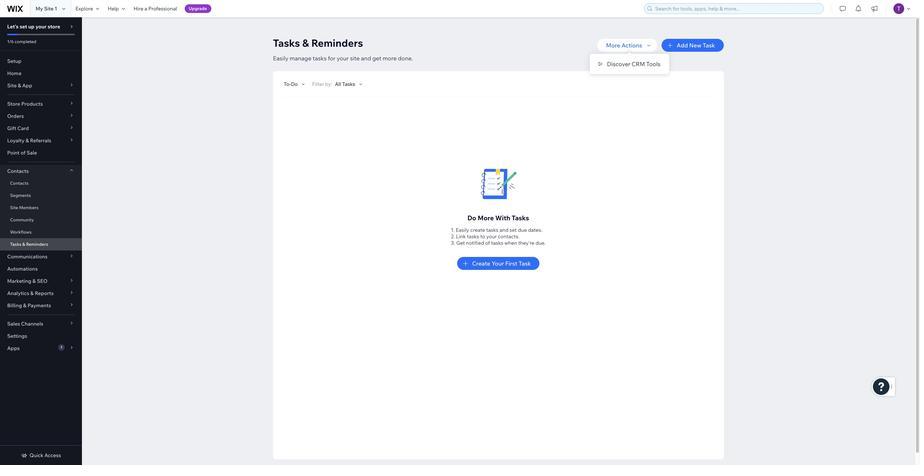 Task type: vqa. For each thing, say whether or not it's contained in the screenshot.
Fb,
no



Task type: describe. For each thing, give the bounding box(es) containing it.
to-do
[[284, 81, 298, 87]]

discover
[[607, 60, 631, 68]]

hire
[[134, 5, 143, 12]]

billing & payments button
[[0, 300, 82, 312]]

point of sale
[[7, 150, 37, 156]]

dates.
[[528, 227, 543, 233]]

automations link
[[0, 263, 82, 275]]

store products button
[[0, 98, 82, 110]]

tasks inside the sidebar element
[[10, 242, 21, 247]]

site
[[350, 55, 360, 62]]

due.
[[536, 240, 546, 246]]

gift card button
[[0, 122, 82, 134]]

members
[[19, 205, 38, 210]]

& for site & app popup button
[[18, 82, 21, 89]]

& for loyalty & referrals popup button
[[26, 137, 29, 144]]

3.
[[451, 240, 455, 246]]

1. easily create tasks and set due dates. 2. link tasks to your contacts. 3. get notified of tasks when they're due.
[[451, 227, 546, 246]]

Search for tools, apps, help & more... field
[[653, 4, 822, 14]]

2.
[[451, 233, 455, 240]]

easily inside 1. easily create tasks and set due dates. 2. link tasks to your contacts. 3. get notified of tasks when they're due.
[[456, 227, 469, 233]]

1/6
[[7, 39, 14, 44]]

site for site members
[[10, 205, 18, 210]]

site members link
[[0, 202, 82, 214]]

settings
[[7, 333, 27, 339]]

sales channels button
[[0, 318, 82, 330]]

& for analytics & reports dropdown button
[[30, 290, 34, 297]]

do more with tasks
[[468, 214, 529, 222]]

loyalty & referrals button
[[0, 134, 82, 147]]

apps
[[7, 345, 20, 352]]

all
[[335, 81, 341, 87]]

upgrade button
[[185, 4, 211, 13]]

sidebar element
[[0, 17, 82, 465]]

site & app button
[[0, 79, 82, 92]]

1 horizontal spatial do
[[468, 214, 477, 222]]

0 horizontal spatial and
[[361, 55, 371, 62]]

segments link
[[0, 190, 82, 202]]

site members
[[10, 205, 38, 210]]

they're
[[519, 240, 535, 246]]

create your first task
[[472, 260, 531, 267]]

store
[[7, 101, 20, 107]]

tasks & reminders link
[[0, 238, 82, 251]]

my
[[36, 5, 43, 12]]

upgrade
[[189, 6, 207, 11]]

workflows
[[10, 229, 32, 235]]

create
[[471, 227, 485, 233]]

to-do button
[[284, 81, 307, 87]]

more actions button
[[598, 39, 658, 52]]

marketing & seo button
[[0, 275, 82, 287]]

set inside the sidebar element
[[20, 23, 27, 30]]

tasks up manage
[[273, 37, 300, 49]]

to-
[[284, 81, 291, 87]]

create your first task button
[[457, 257, 540, 270]]

let's
[[7, 23, 19, 30]]

quick access
[[30, 452, 61, 459]]

first
[[505, 260, 518, 267]]

1 inside the sidebar element
[[61, 345, 62, 350]]

get
[[373, 55, 382, 62]]

of inside the sidebar element
[[21, 150, 25, 156]]

discover crm tools
[[607, 60, 661, 68]]

segments
[[10, 193, 31, 198]]

up
[[28, 23, 34, 30]]

get
[[456, 240, 465, 246]]

with
[[496, 214, 510, 222]]

community link
[[0, 214, 82, 226]]

gift
[[7, 125, 16, 132]]

quick
[[30, 452, 43, 459]]

store products
[[7, 101, 43, 107]]

site & app
[[7, 82, 32, 89]]

and inside 1. easily create tasks and set due dates. 2. link tasks to your contacts. 3. get notified of tasks when they're due.
[[500, 227, 509, 233]]

task inside button
[[703, 42, 715, 49]]

easily manage tasks for your site and get more done.
[[273, 55, 413, 62]]

my site 1
[[36, 5, 57, 12]]

crm
[[632, 60, 645, 68]]

add
[[677, 42, 688, 49]]

filter
[[312, 81, 324, 87]]

set inside 1. easily create tasks and set due dates. 2. link tasks to your contacts. 3. get notified of tasks when they're due.
[[510, 227, 517, 233]]

manage
[[290, 55, 312, 62]]

products
[[21, 101, 43, 107]]

1 horizontal spatial your
[[337, 55, 349, 62]]

& for tasks & reminders link
[[22, 242, 25, 247]]

1/6 completed
[[7, 39, 36, 44]]

contacts link
[[0, 177, 82, 190]]

more
[[383, 55, 397, 62]]

create
[[472, 260, 491, 267]]

analytics & reports
[[7, 290, 54, 297]]

more actions
[[606, 42, 643, 49]]

referrals
[[30, 137, 51, 144]]

& for marketing & seo "popup button"
[[32, 278, 36, 284]]



Task type: locate. For each thing, give the bounding box(es) containing it.
& inside "popup button"
[[32, 278, 36, 284]]

site for site & app
[[7, 82, 17, 89]]

contacts for contacts popup button
[[7, 168, 29, 174]]

0 vertical spatial contacts
[[7, 168, 29, 174]]

0 vertical spatial easily
[[273, 55, 288, 62]]

1 vertical spatial reminders
[[26, 242, 48, 247]]

0 vertical spatial and
[[361, 55, 371, 62]]

0 horizontal spatial more
[[478, 214, 494, 222]]

your inside the sidebar element
[[36, 23, 46, 30]]

0 vertical spatial task
[[703, 42, 715, 49]]

do up create
[[468, 214, 477, 222]]

to
[[481, 233, 485, 240]]

0 horizontal spatial easily
[[273, 55, 288, 62]]

0 horizontal spatial reminders
[[26, 242, 48, 247]]

communications button
[[0, 251, 82, 263]]

contacts for contacts link
[[10, 181, 29, 186]]

tasks up due
[[512, 214, 529, 222]]

& up manage
[[302, 37, 309, 49]]

1 vertical spatial of
[[486, 240, 490, 246]]

site down segments
[[10, 205, 18, 210]]

0 horizontal spatial tasks & reminders
[[10, 242, 48, 247]]

a
[[145, 5, 147, 12]]

contacts down 'point of sale'
[[7, 168, 29, 174]]

1 horizontal spatial of
[[486, 240, 490, 246]]

workflows link
[[0, 226, 82, 238]]

all tasks
[[335, 81, 355, 87]]

contacts inside popup button
[[7, 168, 29, 174]]

help
[[108, 5, 119, 12]]

reminders up for
[[311, 37, 363, 49]]

channels
[[21, 321, 43, 327]]

1 vertical spatial more
[[478, 214, 494, 222]]

notified
[[466, 240, 484, 246]]

setup link
[[0, 55, 82, 67]]

task right "new"
[[703, 42, 715, 49]]

point
[[7, 150, 20, 156]]

task inside button
[[519, 260, 531, 267]]

more left actions
[[606, 42, 621, 49]]

orders
[[7, 113, 24, 119]]

1 horizontal spatial tasks & reminders
[[273, 37, 363, 49]]

1.
[[451, 227, 455, 233]]

& right billing
[[23, 302, 26, 309]]

&
[[302, 37, 309, 49], [18, 82, 21, 89], [26, 137, 29, 144], [22, 242, 25, 247], [32, 278, 36, 284], [30, 290, 34, 297], [23, 302, 26, 309]]

setup
[[7, 58, 21, 64]]

app
[[22, 82, 32, 89]]

1 horizontal spatial set
[[510, 227, 517, 233]]

& for "billing & payments" popup button
[[23, 302, 26, 309]]

quick access button
[[21, 452, 61, 459]]

loyalty
[[7, 137, 24, 144]]

0 vertical spatial 1
[[55, 5, 57, 12]]

1 vertical spatial contacts
[[10, 181, 29, 186]]

easily left manage
[[273, 55, 288, 62]]

0 vertical spatial more
[[606, 42, 621, 49]]

tasks left when
[[491, 240, 504, 246]]

1 horizontal spatial more
[[606, 42, 621, 49]]

reminders inside tasks & reminders link
[[26, 242, 48, 247]]

0 vertical spatial your
[[36, 23, 46, 30]]

filter by:
[[312, 81, 332, 87]]

of
[[21, 150, 25, 156], [486, 240, 490, 246]]

tasks right the to
[[486, 227, 499, 233]]

0 vertical spatial of
[[21, 150, 25, 156]]

set left due
[[510, 227, 517, 233]]

& down workflows
[[22, 242, 25, 247]]

1 horizontal spatial 1
[[61, 345, 62, 350]]

contacts up segments
[[10, 181, 29, 186]]

orders button
[[0, 110, 82, 122]]

and down "with"
[[500, 227, 509, 233]]

more inside button
[[606, 42, 621, 49]]

set left up
[[20, 23, 27, 30]]

point of sale link
[[0, 147, 82, 159]]

community
[[10, 217, 34, 223]]

store
[[48, 23, 60, 30]]

tasks left for
[[313, 55, 327, 62]]

of right the to
[[486, 240, 490, 246]]

your inside 1. easily create tasks and set due dates. 2. link tasks to your contacts. 3. get notified of tasks when they're due.
[[487, 233, 497, 240]]

1 vertical spatial set
[[510, 227, 517, 233]]

task
[[703, 42, 715, 49], [519, 260, 531, 267]]

marketing & seo
[[7, 278, 48, 284]]

1 down settings link
[[61, 345, 62, 350]]

0 horizontal spatial task
[[519, 260, 531, 267]]

actions
[[622, 42, 643, 49]]

discover crm tools button
[[590, 58, 669, 70]]

analytics
[[7, 290, 29, 297]]

and left get
[[361, 55, 371, 62]]

site right my on the left top
[[44, 5, 54, 12]]

and
[[361, 55, 371, 62], [500, 227, 509, 233]]

task right first
[[519, 260, 531, 267]]

1 vertical spatial site
[[7, 82, 17, 89]]

site inside popup button
[[7, 82, 17, 89]]

1 horizontal spatial reminders
[[311, 37, 363, 49]]

tasks right all
[[342, 81, 355, 87]]

1 vertical spatial your
[[337, 55, 349, 62]]

loyalty & referrals
[[7, 137, 51, 144]]

your
[[36, 23, 46, 30], [337, 55, 349, 62], [487, 233, 497, 240]]

communications
[[7, 254, 47, 260]]

seo
[[37, 278, 48, 284]]

1 vertical spatial and
[[500, 227, 509, 233]]

2 vertical spatial site
[[10, 205, 18, 210]]

home link
[[0, 67, 82, 79]]

your right for
[[337, 55, 349, 62]]

easily right the 1.
[[456, 227, 469, 233]]

1 vertical spatial tasks & reminders
[[10, 242, 48, 247]]

0 horizontal spatial of
[[21, 150, 25, 156]]

add new task button
[[662, 39, 724, 52]]

tasks & reminders up for
[[273, 37, 363, 49]]

1 vertical spatial 1
[[61, 345, 62, 350]]

1 horizontal spatial and
[[500, 227, 509, 233]]

& inside dropdown button
[[30, 290, 34, 297]]

site
[[44, 5, 54, 12], [7, 82, 17, 89], [10, 205, 18, 210]]

1 horizontal spatial task
[[703, 42, 715, 49]]

tasks
[[273, 37, 300, 49], [342, 81, 355, 87], [512, 214, 529, 222], [10, 242, 21, 247]]

settings link
[[0, 330, 82, 342]]

analytics & reports button
[[0, 287, 82, 300]]

site down home
[[7, 82, 17, 89]]

hire a professional
[[134, 5, 177, 12]]

sales
[[7, 321, 20, 327]]

sale
[[27, 150, 37, 156]]

billing & payments
[[7, 302, 51, 309]]

0 horizontal spatial your
[[36, 23, 46, 30]]

when
[[505, 240, 517, 246]]

0 vertical spatial set
[[20, 23, 27, 30]]

your right up
[[36, 23, 46, 30]]

& left reports on the left bottom of the page
[[30, 290, 34, 297]]

0 vertical spatial do
[[291, 81, 298, 87]]

professional
[[148, 5, 177, 12]]

tasks & reminders inside the sidebar element
[[10, 242, 48, 247]]

0 vertical spatial tasks & reminders
[[273, 37, 363, 49]]

of inside 1. easily create tasks and set due dates. 2. link tasks to your contacts. 3. get notified of tasks when they're due.
[[486, 240, 490, 246]]

let's set up your store
[[7, 23, 60, 30]]

2 horizontal spatial your
[[487, 233, 497, 240]]

your
[[492, 260, 504, 267]]

do left filter
[[291, 81, 298, 87]]

1 vertical spatial do
[[468, 214, 477, 222]]

for
[[328, 55, 336, 62]]

all tasks button
[[335, 81, 364, 87]]

1
[[55, 5, 57, 12], [61, 345, 62, 350]]

1 right my on the left top
[[55, 5, 57, 12]]

tasks left the to
[[467, 233, 479, 240]]

reminders down workflows link
[[26, 242, 48, 247]]

1 vertical spatial easily
[[456, 227, 469, 233]]

& left seo
[[32, 278, 36, 284]]

marketing
[[7, 278, 31, 284]]

set
[[20, 23, 27, 30], [510, 227, 517, 233]]

easily
[[273, 55, 288, 62], [456, 227, 469, 233]]

& inside popup button
[[26, 137, 29, 144]]

0 horizontal spatial 1
[[55, 5, 57, 12]]

tools
[[647, 60, 661, 68]]

gift card
[[7, 125, 29, 132]]

your right the to
[[487, 233, 497, 240]]

due
[[518, 227, 527, 233]]

help button
[[104, 0, 129, 17]]

0 horizontal spatial set
[[20, 23, 27, 30]]

sales channels
[[7, 321, 43, 327]]

2 vertical spatial your
[[487, 233, 497, 240]]

more
[[606, 42, 621, 49], [478, 214, 494, 222]]

of left sale
[[21, 150, 25, 156]]

by:
[[325, 81, 332, 87]]

& right loyalty
[[26, 137, 29, 144]]

add new task
[[677, 42, 715, 49]]

link
[[456, 233, 466, 240]]

more up create
[[478, 214, 494, 222]]

tasks & reminders up communications
[[10, 242, 48, 247]]

home
[[7, 70, 21, 77]]

1 vertical spatial task
[[519, 260, 531, 267]]

0 vertical spatial site
[[44, 5, 54, 12]]

automations
[[7, 266, 38, 272]]

contacts.
[[498, 233, 520, 240]]

tasks down workflows
[[10, 242, 21, 247]]

& left app
[[18, 82, 21, 89]]

0 horizontal spatial do
[[291, 81, 298, 87]]

0 vertical spatial reminders
[[311, 37, 363, 49]]

1 horizontal spatial easily
[[456, 227, 469, 233]]

reminders
[[311, 37, 363, 49], [26, 242, 48, 247]]



